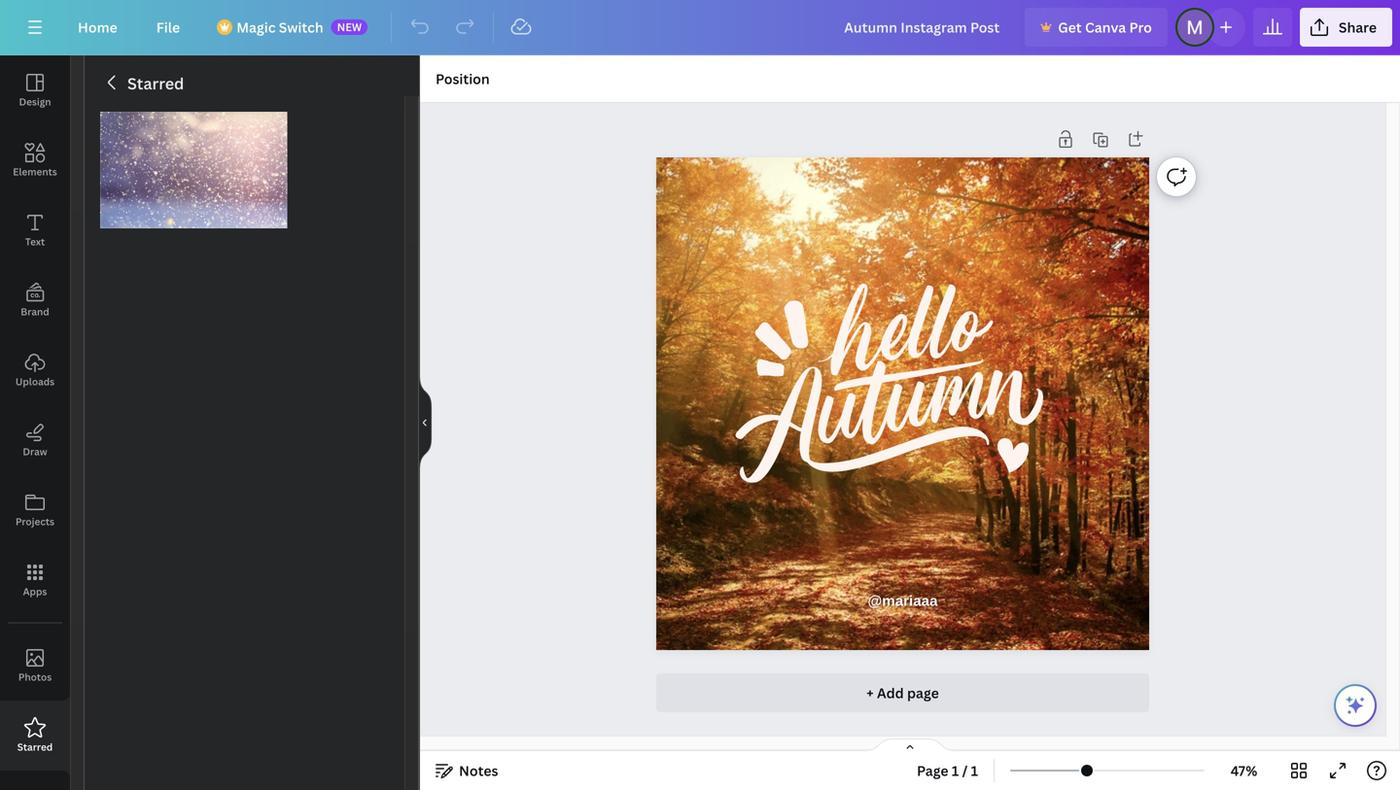 Task type: describe. For each thing, give the bounding box(es) containing it.
magic switch
[[236, 18, 324, 36]]

projects button
[[0, 476, 70, 546]]

2 1 from the left
[[971, 762, 978, 780]]

/
[[962, 762, 968, 780]]

201496.jpg image
[[100, 112, 287, 229]]

+
[[867, 684, 874, 703]]

page
[[917, 762, 949, 780]]

file
[[156, 18, 180, 36]]

brand button
[[0, 265, 70, 336]]

canva assistant image
[[1344, 694, 1367, 718]]

draw button
[[0, 406, 70, 476]]

starred inside button
[[17, 741, 53, 754]]

add
[[877, 684, 904, 703]]

home
[[78, 18, 117, 36]]

page
[[907, 684, 939, 703]]

projects
[[16, 515, 54, 529]]

draw
[[23, 445, 47, 459]]

position button
[[428, 63, 498, 94]]

brand
[[21, 305, 49, 318]]

canva
[[1085, 18, 1126, 36]]

notes
[[459, 762, 498, 780]]

switch
[[279, 18, 324, 36]]

+ add page button
[[656, 674, 1149, 713]]

elements
[[13, 165, 57, 178]]

position
[[436, 70, 490, 88]]

photos
[[18, 671, 52, 684]]

home link
[[62, 8, 133, 47]]

pro
[[1130, 18, 1152, 36]]

page 1 / 1
[[917, 762, 978, 780]]

0 vertical spatial starred
[[127, 73, 184, 94]]

get canva pro button
[[1025, 8, 1168, 47]]

Design title text field
[[829, 8, 1017, 47]]



Task type: locate. For each thing, give the bounding box(es) containing it.
get
[[1058, 18, 1082, 36]]

1 horizontal spatial starred
[[127, 73, 184, 94]]

1 left /
[[952, 762, 959, 780]]

main menu bar
[[0, 0, 1400, 55]]

notes button
[[428, 756, 506, 787]]

@mariaaa
[[868, 593, 938, 610]]

uploads
[[15, 375, 55, 389]]

starred down photos
[[17, 741, 53, 754]]

1
[[952, 762, 959, 780], [971, 762, 978, 780]]

starred button
[[0, 701, 70, 771]]

share button
[[1300, 8, 1393, 47]]

starred down file
[[127, 73, 184, 94]]

magic
[[236, 18, 276, 36]]

starred
[[127, 73, 184, 94], [17, 741, 53, 754]]

1 horizontal spatial 1
[[971, 762, 978, 780]]

photos button
[[0, 631, 70, 701]]

side panel tab list
[[0, 55, 70, 771]]

show pages image
[[864, 738, 957, 754]]

1 right /
[[971, 762, 978, 780]]

0 horizontal spatial 1
[[952, 762, 959, 780]]

1 vertical spatial starred
[[17, 741, 53, 754]]

text button
[[0, 195, 70, 265]]

text
[[25, 235, 45, 248]]

1 1 from the left
[[952, 762, 959, 780]]

hide image
[[419, 376, 432, 470]]

uploads button
[[0, 336, 70, 406]]

+ add page
[[867, 684, 939, 703]]

share
[[1339, 18, 1377, 36]]

new
[[337, 19, 362, 34]]

design button
[[0, 55, 70, 125]]

47%
[[1231, 762, 1258, 780]]

elements button
[[0, 125, 70, 195]]

design
[[19, 95, 51, 108]]

file button
[[141, 8, 196, 47]]

apps button
[[0, 546, 70, 616]]

apps
[[23, 585, 47, 599]]

get canva pro
[[1058, 18, 1152, 36]]

0 horizontal spatial starred
[[17, 741, 53, 754]]

47% button
[[1213, 756, 1276, 787]]



Task type: vqa. For each thing, say whether or not it's contained in the screenshot.
@mariaaa
yes



